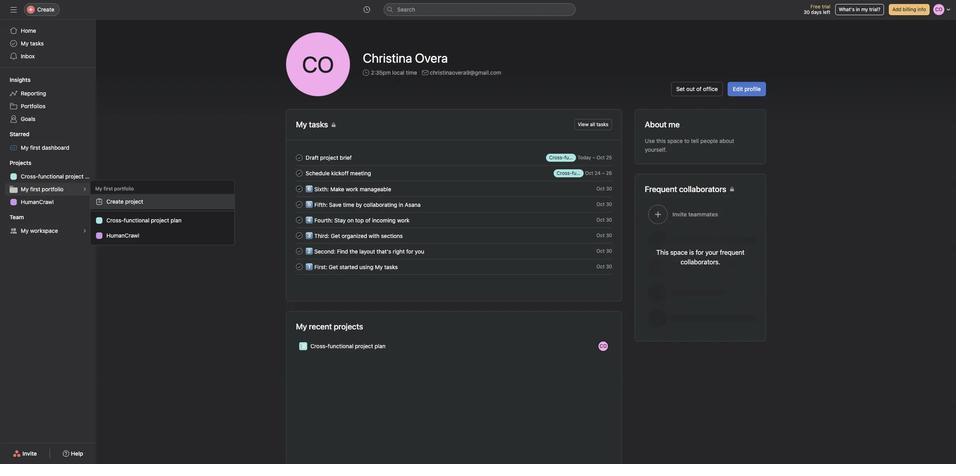 Task type: vqa. For each thing, say whether or not it's contained in the screenshot.
'–'
yes



Task type: locate. For each thing, give the bounding box(es) containing it.
0 vertical spatial work
[[346, 186, 358, 193]]

completed checkbox left 2️⃣ on the bottom of page
[[295, 247, 304, 256]]

0 horizontal spatial plan
[[85, 173, 96, 180]]

my first portfolio up create project
[[95, 186, 134, 192]]

3 completed image from the top
[[295, 184, 304, 194]]

1 horizontal spatial time
[[406, 69, 417, 76]]

yourself.
[[645, 146, 667, 153]]

1 horizontal spatial cross-
[[106, 217, 124, 224]]

insights element
[[0, 73, 96, 127]]

portfolio inside projects element
[[42, 186, 64, 193]]

completed image for schedule
[[295, 169, 304, 178]]

get right third:
[[331, 233, 340, 240]]

completed image left draft
[[295, 153, 304, 163]]

create inside menu item
[[106, 198, 124, 205]]

5 oct 30 from the top
[[597, 249, 612, 255]]

view
[[578, 122, 589, 128]]

2 horizontal spatial tasks
[[597, 122, 609, 128]]

first down projects
[[30, 186, 40, 193]]

layout
[[360, 249, 375, 255]]

completed image
[[295, 262, 304, 272]]

portfolio up create project
[[114, 186, 134, 192]]

first left dashboard
[[30, 144, 40, 151]]

oct for 4️⃣ fourth: stay on top of incoming work
[[597, 217, 605, 223]]

today – oct 25
[[578, 155, 612, 161]]

sections
[[381, 233, 403, 240]]

of right out
[[697, 86, 702, 92]]

1 vertical spatial humancrawl
[[106, 232, 139, 239]]

1 vertical spatial get
[[329, 264, 338, 271]]

oct 30 button
[[597, 186, 612, 192], [597, 202, 612, 208], [597, 217, 612, 223], [597, 233, 612, 239], [597, 249, 612, 255], [597, 264, 612, 270]]

what's
[[839, 6, 855, 12]]

3 completed checkbox from the top
[[295, 200, 304, 209]]

1 completed checkbox from the top
[[295, 169, 304, 178]]

time left by in the top left of the page
[[343, 202, 354, 208]]

0 vertical spatial in
[[856, 6, 860, 12]]

30 for 4️⃣ fourth: stay on top of incoming work
[[606, 217, 612, 223]]

you
[[415, 249, 424, 255]]

completed checkbox for 3️⃣
[[295, 231, 304, 241]]

tasks down home
[[30, 40, 44, 47]]

free
[[811, 4, 821, 10]]

1 vertical spatial cross-functional project plan link
[[90, 213, 234, 228]]

1 horizontal spatial humancrawl
[[106, 232, 139, 239]]

search list box
[[384, 3, 576, 16]]

– right today
[[593, 155, 596, 161]]

0 vertical spatial time
[[406, 69, 417, 76]]

oct for 6️⃣ sixth: make work manageable
[[597, 186, 605, 192]]

functional up my first portfolio link
[[38, 173, 64, 180]]

30
[[804, 9, 810, 15], [606, 186, 612, 192], [606, 202, 612, 208], [606, 217, 612, 223], [606, 233, 612, 239], [606, 249, 612, 255], [606, 264, 612, 270]]

invite teammates
[[673, 211, 718, 218]]

6 oct 30 from the top
[[597, 264, 612, 270]]

0 vertical spatial plan
[[85, 173, 96, 180]]

1 horizontal spatial tasks
[[384, 264, 398, 271]]

1 horizontal spatial functional
[[124, 217, 149, 224]]

0 vertical spatial create
[[37, 6, 54, 13]]

create for create
[[37, 6, 54, 13]]

completed checkbox left 6️⃣
[[295, 184, 304, 194]]

4 completed checkbox from the top
[[295, 262, 304, 272]]

cross- right the list icon
[[311, 343, 328, 350]]

brief
[[340, 154, 352, 161]]

0 horizontal spatial –
[[593, 155, 596, 161]]

reporting
[[21, 90, 46, 97]]

using
[[360, 264, 374, 271]]

0 vertical spatial cross-functional project plan
[[21, 173, 96, 180]]

functional
[[38, 173, 64, 180], [124, 217, 149, 224], [328, 343, 354, 350]]

0 horizontal spatial cross-functional project plan
[[21, 173, 96, 180]]

humancrawl link down create project menu item
[[90, 228, 234, 244]]

get for started
[[329, 264, 338, 271]]

1 vertical spatial work
[[397, 217, 410, 224]]

completed checkbox left schedule
[[295, 169, 304, 178]]

1 vertical spatial cross-
[[106, 217, 124, 224]]

1 vertical spatial of
[[365, 217, 371, 224]]

0 horizontal spatial time
[[343, 202, 354, 208]]

my first portfolio down projects
[[21, 186, 64, 193]]

0 vertical spatial of
[[697, 86, 702, 92]]

2:35pm local time
[[371, 69, 417, 76]]

work right make
[[346, 186, 358, 193]]

26
[[606, 170, 612, 176]]

0 vertical spatial functional
[[38, 173, 64, 180]]

my down team
[[21, 228, 29, 234]]

collaborating
[[364, 202, 397, 208]]

1 horizontal spatial portfolio
[[114, 186, 134, 192]]

completed checkbox for 1️⃣
[[295, 262, 304, 272]]

1 horizontal spatial in
[[856, 6, 860, 12]]

2 completed image from the top
[[295, 169, 304, 178]]

add billing info button
[[889, 4, 930, 15]]

first
[[30, 144, 40, 151], [30, 186, 40, 193], [103, 186, 113, 192]]

2 horizontal spatial plan
[[375, 343, 386, 350]]

my down starred
[[21, 144, 29, 151]]

my down projects
[[21, 186, 29, 193]]

2 horizontal spatial functional
[[328, 343, 354, 350]]

my first portfolio
[[21, 186, 64, 193], [95, 186, 134, 192]]

my first dashboard
[[21, 144, 69, 151]]

– right 24
[[602, 170, 605, 176]]

3 completed checkbox from the top
[[295, 247, 304, 256]]

make
[[330, 186, 344, 193]]

first inside projects element
[[30, 186, 40, 193]]

cross- down projects
[[21, 173, 38, 180]]

completed image for 3️⃣
[[295, 231, 304, 241]]

completed checkbox left draft
[[295, 153, 304, 163]]

0 horizontal spatial tasks
[[30, 40, 44, 47]]

completed checkbox left 4️⃣
[[295, 215, 304, 225]]

2 completed checkbox from the top
[[295, 231, 304, 241]]

cross-functional project plan link down my first dashboard link
[[5, 170, 96, 183]]

kickoff
[[331, 170, 349, 177]]

2️⃣
[[306, 249, 313, 255]]

5 oct 30 button from the top
[[597, 249, 612, 255]]

completed checkbox left 3️⃣
[[295, 231, 304, 241]]

cross-functional project plan link down create project menu item
[[90, 213, 234, 228]]

1 vertical spatial co
[[600, 344, 607, 350]]

work down asana
[[397, 217, 410, 224]]

30 for 3️⃣ third: get organized with sections
[[606, 233, 612, 239]]

oct 30 for right
[[597, 249, 612, 255]]

stay
[[335, 217, 346, 224]]

25
[[606, 155, 612, 161]]

0 horizontal spatial humancrawl
[[21, 199, 54, 206]]

portfolios
[[21, 103, 45, 110]]

today
[[578, 155, 591, 161]]

1 vertical spatial tasks
[[597, 122, 609, 128]]

0 horizontal spatial of
[[365, 217, 371, 224]]

completed checkbox for schedule
[[295, 169, 304, 178]]

1 vertical spatial humancrawl link
[[90, 228, 234, 244]]

1 completed image from the top
[[295, 153, 304, 163]]

2 oct 30 from the top
[[597, 202, 612, 208]]

1 horizontal spatial my first portfolio
[[95, 186, 134, 192]]

completed image left 2️⃣ on the bottom of page
[[295, 247, 304, 256]]

2 completed checkbox from the top
[[295, 184, 304, 194]]

cross-functional project plan down the recent projects
[[311, 343, 386, 350]]

see details, my workspace image
[[82, 229, 87, 234]]

1 horizontal spatial –
[[602, 170, 605, 176]]

the
[[350, 249, 358, 255]]

0 vertical spatial get
[[331, 233, 340, 240]]

add billing info
[[893, 6, 926, 12]]

tasks inside 'button'
[[597, 122, 609, 128]]

my first portfolio inside my first portfolio link
[[21, 186, 64, 193]]

0 vertical spatial cross-
[[21, 173, 38, 180]]

3 oct 30 from the top
[[597, 217, 612, 223]]

my tasks link
[[5, 37, 91, 50]]

0 vertical spatial co
[[302, 51, 334, 78]]

6 completed image from the top
[[295, 231, 304, 241]]

Completed checkbox
[[295, 153, 304, 163], [295, 231, 304, 241], [295, 247, 304, 256], [295, 262, 304, 272]]

7 completed image from the top
[[295, 247, 304, 256]]

4️⃣
[[306, 217, 313, 224]]

humancrawl link up teams element
[[5, 196, 91, 209]]

cross-functional project plan up my first portfolio link
[[21, 173, 96, 180]]

edit profile button
[[728, 82, 766, 96]]

all
[[590, 122, 595, 128]]

0 horizontal spatial cross-
[[21, 173, 38, 180]]

dashboard
[[42, 144, 69, 151]]

my tasks
[[296, 120, 328, 129]]

5 completed image from the top
[[295, 215, 304, 225]]

started
[[340, 264, 358, 271]]

out
[[687, 86, 695, 92]]

completed image for 6️⃣
[[295, 184, 304, 194]]

first inside starred element
[[30, 144, 40, 151]]

0 horizontal spatial co
[[302, 51, 334, 78]]

1 my first portfolio from the left
[[21, 186, 64, 193]]

0 horizontal spatial in
[[399, 202, 403, 208]]

get right first:
[[329, 264, 338, 271]]

1 vertical spatial functional
[[124, 217, 149, 224]]

starred button
[[0, 130, 29, 138]]

team button
[[0, 213, 24, 222]]

set
[[676, 86, 685, 92]]

cross-functional project plan inside projects element
[[21, 173, 96, 180]]

completed image
[[295, 153, 304, 163], [295, 169, 304, 178], [295, 184, 304, 194], [295, 200, 304, 209], [295, 215, 304, 225], [295, 231, 304, 241], [295, 247, 304, 256]]

4 completed checkbox from the top
[[295, 215, 304, 225]]

1 horizontal spatial of
[[697, 86, 702, 92]]

1️⃣
[[306, 264, 313, 271]]

1 horizontal spatial cross-functional project plan
[[106, 217, 182, 224]]

1 vertical spatial in
[[399, 202, 403, 208]]

completed checkbox left "5️⃣"
[[295, 200, 304, 209]]

30 for 5️⃣ fifth: save time by collaborating in asana
[[606, 202, 612, 208]]

completed checkbox left the 1️⃣
[[295, 262, 304, 272]]

5️⃣ fifth: save time by collaborating in asana
[[306, 202, 421, 208]]

2 vertical spatial cross-
[[311, 343, 328, 350]]

0 horizontal spatial portfolio
[[42, 186, 64, 193]]

my up the list icon
[[296, 323, 307, 332]]

tasks inside global element
[[30, 40, 44, 47]]

goals link
[[5, 113, 91, 126]]

list image
[[301, 345, 306, 349]]

6️⃣ sixth: make work manageable
[[306, 186, 391, 193]]

my inside 'link'
[[21, 228, 29, 234]]

this
[[657, 138, 666, 144]]

cross- down create project
[[106, 217, 124, 224]]

of right top
[[365, 217, 371, 224]]

cross-functional project plan down create project menu item
[[106, 217, 182, 224]]

functional down create project
[[124, 217, 149, 224]]

space
[[668, 138, 683, 144]]

2 vertical spatial cross-functional project plan
[[311, 343, 386, 350]]

2 oct 30 button from the top
[[597, 202, 612, 208]]

0 vertical spatial humancrawl
[[21, 199, 54, 206]]

3 oct 30 button from the top
[[597, 217, 612, 223]]

get
[[331, 233, 340, 240], [329, 264, 338, 271]]

2 horizontal spatial cross-functional project plan
[[311, 343, 386, 350]]

3️⃣
[[306, 233, 313, 240]]

1 horizontal spatial work
[[397, 217, 410, 224]]

manageable
[[360, 186, 391, 193]]

0 horizontal spatial create
[[37, 6, 54, 13]]

completed image left 4️⃣
[[295, 215, 304, 225]]

in left my
[[856, 6, 860, 12]]

trial?
[[870, 6, 881, 12]]

days
[[811, 9, 822, 15]]

add
[[893, 6, 902, 12]]

history image
[[364, 6, 370, 13]]

2 vertical spatial plan
[[375, 343, 386, 350]]

inbox link
[[5, 50, 91, 63]]

3️⃣ third: get organized with sections
[[306, 233, 403, 240]]

people
[[701, 138, 718, 144]]

my up the "inbox"
[[21, 40, 29, 47]]

humancrawl down my first portfolio link
[[21, 199, 54, 206]]

invite
[[22, 451, 37, 458]]

in left asana
[[399, 202, 403, 208]]

6️⃣
[[306, 186, 313, 193]]

organized
[[342, 233, 367, 240]]

0 horizontal spatial functional
[[38, 173, 64, 180]]

30 for 6️⃣ sixth: make work manageable
[[606, 186, 612, 192]]

humancrawl down create project
[[106, 232, 139, 239]]

cross- inside projects element
[[21, 173, 38, 180]]

6 oct 30 button from the top
[[597, 264, 612, 270]]

completed image left 3️⃣
[[295, 231, 304, 241]]

left
[[823, 9, 831, 15]]

0 horizontal spatial my first portfolio
[[21, 186, 64, 193]]

1 horizontal spatial plan
[[171, 217, 182, 224]]

portfolio
[[42, 186, 64, 193], [114, 186, 134, 192]]

tasks down that's in the left bottom of the page
[[384, 264, 398, 271]]

1 vertical spatial create
[[106, 198, 124, 205]]

oct
[[597, 155, 605, 161], [585, 170, 594, 176], [597, 186, 605, 192], [597, 202, 605, 208], [597, 217, 605, 223], [597, 233, 605, 239], [597, 249, 605, 255], [597, 264, 605, 270]]

1 portfolio from the left
[[42, 186, 64, 193]]

completed image left schedule
[[295, 169, 304, 178]]

for
[[406, 249, 414, 255]]

create inside dropdown button
[[37, 6, 54, 13]]

christina overa
[[363, 50, 448, 66]]

work
[[346, 186, 358, 193], [397, 217, 410, 224]]

top
[[355, 217, 364, 224]]

home link
[[5, 24, 91, 37]]

oct 30
[[597, 186, 612, 192], [597, 202, 612, 208], [597, 217, 612, 223], [597, 233, 612, 239], [597, 249, 612, 255], [597, 264, 612, 270]]

completed image left 6️⃣
[[295, 184, 304, 194]]

cross-functional project plan link
[[5, 170, 96, 183], [90, 213, 234, 228]]

tasks right "all"
[[597, 122, 609, 128]]

1 completed checkbox from the top
[[295, 153, 304, 163]]

completed image left "5️⃣"
[[295, 200, 304, 209]]

completed checkbox for 2️⃣
[[295, 247, 304, 256]]

of
[[697, 86, 702, 92], [365, 217, 371, 224]]

4 completed image from the top
[[295, 200, 304, 209]]

1 oct 30 from the top
[[597, 186, 612, 192]]

time right local
[[406, 69, 417, 76]]

0 vertical spatial tasks
[[30, 40, 44, 47]]

0 horizontal spatial work
[[346, 186, 358, 193]]

my inside starred element
[[21, 144, 29, 151]]

functional down the recent projects
[[328, 343, 354, 350]]

1 horizontal spatial create
[[106, 198, 124, 205]]

Completed checkbox
[[295, 169, 304, 178], [295, 184, 304, 194], [295, 200, 304, 209], [295, 215, 304, 225]]

to
[[685, 138, 690, 144]]

portfolio left 'see details, my first portfolio' image
[[42, 186, 64, 193]]

tasks
[[30, 40, 44, 47], [597, 122, 609, 128], [384, 264, 398, 271]]

of inside button
[[697, 86, 702, 92]]

5️⃣
[[306, 202, 313, 208]]

0 vertical spatial cross-functional project plan link
[[5, 170, 96, 183]]



Task type: describe. For each thing, give the bounding box(es) containing it.
4 oct 30 button from the top
[[597, 233, 612, 239]]

meeting
[[350, 170, 371, 177]]

with
[[369, 233, 380, 240]]

completed image for draft
[[295, 153, 304, 163]]

recent projects
[[309, 323, 363, 332]]

completed checkbox for 6️⃣
[[295, 184, 304, 194]]

1 vertical spatial time
[[343, 202, 354, 208]]

first for my first portfolio link
[[30, 186, 40, 193]]

search
[[397, 6, 415, 13]]

oct 30 button for tasks
[[597, 264, 612, 270]]

goals
[[21, 116, 35, 122]]

oct 30 button for incoming
[[597, 217, 612, 223]]

see details, my first portfolio image
[[82, 187, 87, 192]]

projects button
[[0, 159, 31, 167]]

starred element
[[0, 127, 96, 156]]

invite button
[[8, 447, 42, 462]]

30 inside free trial 30 days left
[[804, 9, 810, 15]]

team
[[10, 214, 24, 221]]

on
[[347, 217, 354, 224]]

1 vertical spatial plan
[[171, 217, 182, 224]]

4 oct 30 from the top
[[597, 233, 612, 239]]

projects element
[[0, 156, 96, 210]]

completed image for 4️⃣
[[295, 215, 304, 225]]

my recent projects
[[296, 323, 363, 332]]

set out of office
[[676, 86, 718, 92]]

my right 'see details, my first portfolio' image
[[95, 186, 102, 192]]

view all tasks button
[[574, 119, 612, 130]]

plan inside projects element
[[85, 173, 96, 180]]

completed image for 2️⃣
[[295, 247, 304, 256]]

2️⃣ second: find the layout that's right for you
[[306, 249, 424, 255]]

edit
[[733, 86, 743, 92]]

cross-functional project plan link inside projects element
[[5, 170, 96, 183]]

get for organized
[[331, 233, 340, 240]]

create project
[[106, 198, 143, 205]]

save
[[329, 202, 342, 208]]

2 my first portfolio from the left
[[95, 186, 134, 192]]

functional inside projects element
[[38, 173, 64, 180]]

christinaovera9@gmail.com link
[[430, 68, 501, 77]]

use this space to tell people about yourself.
[[645, 138, 735, 153]]

inbox
[[21, 53, 35, 60]]

oct 30 button for in
[[597, 202, 612, 208]]

30 for 2️⃣ second: find the layout that's right for you
[[606, 249, 612, 255]]

portfolios link
[[5, 100, 91, 113]]

my tasks
[[21, 40, 44, 47]]

my
[[862, 6, 868, 12]]

global element
[[0, 20, 96, 68]]

1 oct 30 button from the top
[[597, 186, 612, 192]]

first:
[[314, 264, 327, 271]]

my inside global element
[[21, 40, 29, 47]]

2 portfolio from the left
[[114, 186, 134, 192]]

draft
[[306, 154, 319, 161]]

oct 30 button for right
[[597, 249, 612, 255]]

tell
[[691, 138, 699, 144]]

about
[[720, 138, 735, 144]]

frequent collaborators
[[645, 185, 727, 194]]

oct for 3️⃣ third: get organized with sections
[[597, 233, 605, 239]]

schedule
[[306, 170, 330, 177]]

edit profile
[[733, 86, 761, 92]]

reporting link
[[5, 87, 91, 100]]

oct for 5️⃣ fifth: save time by collaborating in asana
[[597, 202, 605, 208]]

schedule kickoff meeting
[[306, 170, 371, 177]]

about me
[[645, 120, 680, 129]]

create project menu item
[[90, 194, 234, 210]]

help button
[[58, 447, 88, 462]]

search button
[[384, 3, 576, 16]]

starred
[[10, 131, 29, 138]]

oct 30 for in
[[597, 202, 612, 208]]

my workspace link
[[5, 225, 91, 238]]

24
[[595, 170, 601, 176]]

right
[[393, 249, 405, 255]]

2 vertical spatial functional
[[328, 343, 354, 350]]

what's in my trial? button
[[836, 4, 884, 15]]

4️⃣ fourth: stay on top of incoming work
[[306, 217, 410, 224]]

what's in my trial?
[[839, 6, 881, 12]]

my first dashboard link
[[5, 142, 91, 154]]

fourth:
[[314, 217, 333, 224]]

invite teammates button
[[635, 202, 766, 228]]

second:
[[314, 249, 336, 255]]

oct for 1️⃣ first: get started using my tasks
[[597, 264, 605, 270]]

1 horizontal spatial co
[[600, 344, 607, 350]]

draft project brief
[[306, 154, 352, 161]]

completed checkbox for 4️⃣
[[295, 215, 304, 225]]

my inside projects element
[[21, 186, 29, 193]]

hide sidebar image
[[10, 6, 17, 13]]

local
[[392, 69, 404, 76]]

create button
[[24, 3, 60, 16]]

humancrawl inside projects element
[[21, 199, 54, 206]]

oct for 2️⃣ second: find the layout that's right for you
[[597, 249, 605, 255]]

completed checkbox for 5️⃣
[[295, 200, 304, 209]]

30 for 1️⃣ first: get started using my tasks
[[606, 264, 612, 270]]

by
[[356, 202, 362, 208]]

sixth:
[[314, 186, 329, 193]]

0 vertical spatial humancrawl link
[[5, 196, 91, 209]]

find
[[337, 249, 348, 255]]

set out of office button
[[671, 82, 723, 96]]

help
[[71, 451, 83, 458]]

workspace
[[30, 228, 58, 234]]

office
[[703, 86, 718, 92]]

projects
[[10, 160, 31, 166]]

billing
[[903, 6, 917, 12]]

0 vertical spatial –
[[593, 155, 596, 161]]

create for create project
[[106, 198, 124, 205]]

2 vertical spatial tasks
[[384, 264, 398, 271]]

1 vertical spatial –
[[602, 170, 605, 176]]

1 vertical spatial cross-functional project plan
[[106, 217, 182, 224]]

oct 30 for incoming
[[597, 217, 612, 223]]

first up create project
[[103, 186, 113, 192]]

info
[[918, 6, 926, 12]]

project inside menu item
[[125, 198, 143, 205]]

2 horizontal spatial cross-
[[311, 343, 328, 350]]

free trial 30 days left
[[804, 4, 831, 15]]

completed image for 5️⃣
[[295, 200, 304, 209]]

profile
[[745, 86, 761, 92]]

my right using
[[375, 264, 383, 271]]

teams element
[[0, 210, 96, 239]]

home
[[21, 27, 36, 34]]

my first portfolio link
[[5, 183, 91, 196]]

in inside button
[[856, 6, 860, 12]]

that's
[[377, 249, 391, 255]]

use
[[645, 138, 655, 144]]

third:
[[314, 233, 329, 240]]

trial
[[822, 4, 831, 10]]

incoming
[[372, 217, 396, 224]]

oct 30 for tasks
[[597, 264, 612, 270]]

oct 24 – 26
[[585, 170, 612, 176]]

view all tasks
[[578, 122, 609, 128]]

first for my first dashboard link
[[30, 144, 40, 151]]

completed checkbox for draft
[[295, 153, 304, 163]]

insights
[[10, 76, 31, 83]]

my workspace
[[21, 228, 58, 234]]

insights button
[[0, 76, 31, 84]]



